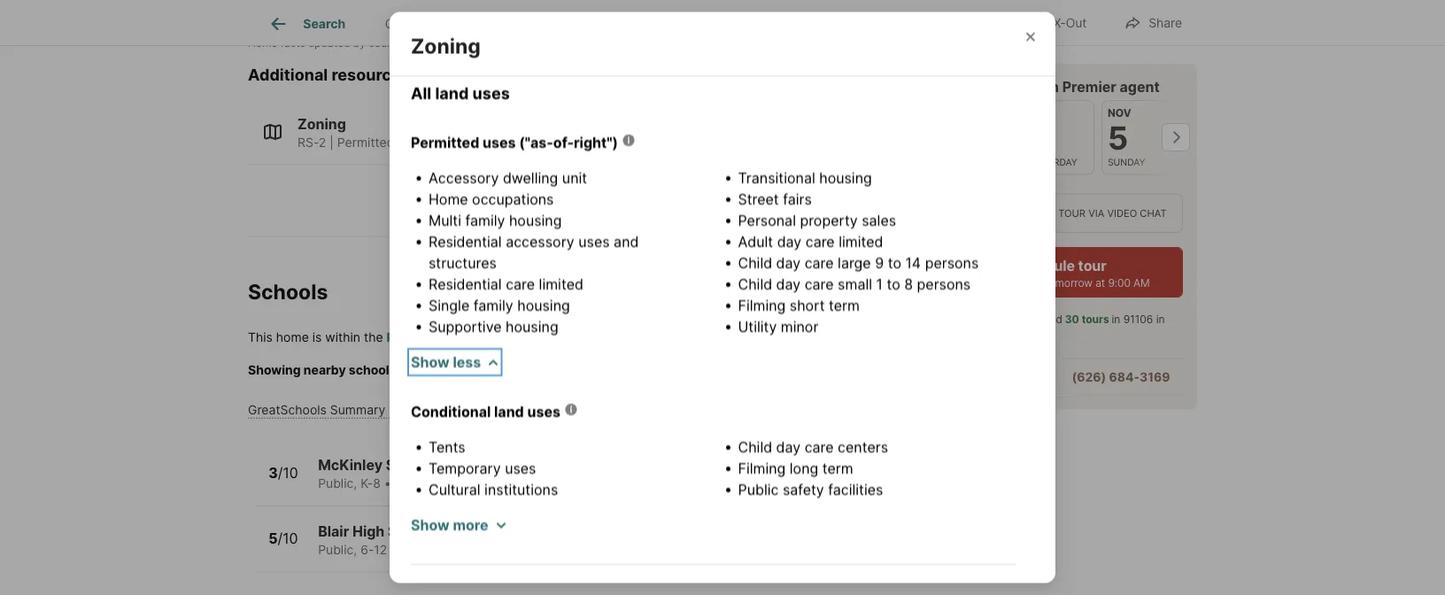 Task type: locate. For each thing, give the bounding box(es) containing it.
/10 left blair
[[278, 531, 298, 548]]

tab list
[[248, 0, 837, 45]]

1 vertical spatial zoning
[[298, 116, 346, 133]]

2 show from the top
[[411, 517, 450, 534]]

tomorrow
[[1043, 277, 1093, 289]]

30 right led
[[1065, 313, 1080, 326]]

8 down "mckinley"
[[373, 476, 381, 492]]

0 horizontal spatial redfin
[[975, 313, 1008, 326]]

0 vertical spatial 30
[[1065, 313, 1080, 326]]

public, inside blair high school public, 6-12 • serves this home • 0.7mi
[[318, 542, 357, 558]]

0 vertical spatial school
[[496, 330, 537, 345]]

pasadena unified school district link
[[387, 330, 585, 345]]

0 vertical spatial serves
[[395, 476, 435, 492]]

2 vertical spatial child
[[738, 439, 773, 456]]

persons down 14
[[917, 276, 971, 293]]

family, up the accessory on the left top
[[443, 135, 484, 150]]

tab list containing search
[[248, 0, 837, 45]]

/10 for 5
[[278, 531, 298, 548]]

nov for 5
[[1108, 107, 1132, 120]]

public,
[[318, 476, 357, 492], [318, 542, 357, 558]]

0 vertical spatial home
[[276, 330, 309, 345]]

school right the high
[[388, 523, 436, 540]]

/10 for 3
[[278, 465, 298, 482]]

8 down 14
[[905, 276, 913, 293]]

0 horizontal spatial limited
[[539, 276, 584, 293]]

this inside blair high school public, 6-12 • serves this home • 0.7mi
[[445, 542, 467, 558]]

2 vertical spatial to
[[642, 363, 653, 378]]

0 vertical spatial zoning
[[411, 33, 481, 58]]

0 vertical spatial to
[[888, 255, 902, 272]]

zoning
[[411, 33, 481, 58], [298, 116, 346, 133]]

1 vertical spatial land
[[494, 404, 524, 421]]

housing inside transitional housing street fairs personal property sales adult day care limited child day care large 9 to 14 persons child day care small 1 to 8 persons filming short term utility minor
[[820, 170, 872, 187]]

uses up zoning rs-2 | permitted: single-family, multi-family, adu, commercial
[[473, 84, 510, 104]]

uses down showing nearby schools. please check the school district website to see all schools serving this home.
[[528, 404, 561, 421]]

serves right k-
[[395, 476, 435, 492]]

3169
[[1140, 370, 1171, 385]]

23,
[[484, 37, 500, 50]]

transitional housing street fairs personal property sales adult day care limited child day care large 9 to 14 persons child day care small 1 to 8 persons filming short term utility minor
[[738, 170, 979, 336]]

accessory
[[506, 233, 575, 251]]

county
[[369, 37, 403, 50]]

1 vertical spatial 5
[[269, 531, 278, 548]]

housing up school
[[506, 318, 559, 336]]

limited up large
[[839, 233, 884, 251]]

home inside mckinley school public, k-8 • serves this home • 1.3mi
[[463, 476, 496, 492]]

show more
[[411, 517, 489, 534]]

0 vertical spatial show
[[411, 354, 450, 371]]

1 horizontal spatial the
[[483, 363, 503, 378]]

1 public, from the top
[[318, 476, 357, 492]]

2 nov from the left
[[1108, 107, 1132, 120]]

term down small
[[829, 297, 860, 314]]

1 vertical spatial 30
[[1016, 329, 1029, 342]]

more
[[453, 517, 489, 534]]

on
[[447, 37, 460, 50]]

show left more
[[411, 517, 450, 534]]

1 vertical spatial to
[[887, 276, 901, 293]]

school down tents
[[386, 457, 434, 474]]

0 vertical spatial 8
[[905, 276, 913, 293]]

1 horizontal spatial in
[[1157, 313, 1166, 326]]

1 horizontal spatial 8
[[905, 276, 913, 293]]

multi-
[[487, 135, 522, 150]]

single
[[429, 297, 470, 314]]

next image
[[1162, 123, 1191, 152]]

2 residential from the top
[[429, 276, 502, 293]]

12
[[374, 542, 387, 558]]

saturday
[[1030, 156, 1078, 167]]

0 vertical spatial 5
[[1108, 119, 1129, 157]]

school up school
[[496, 330, 537, 345]]

1 nov from the left
[[1030, 107, 1054, 120]]

0 vertical spatial land
[[435, 84, 469, 104]]

facts
[[281, 37, 306, 50]]

blair
[[318, 523, 349, 540]]

utility
[[738, 318, 777, 336]]

show more button
[[411, 515, 506, 536]]

home
[[276, 330, 309, 345], [463, 476, 496, 492], [470, 542, 503, 558]]

0 vertical spatial commercial
[[565, 7, 645, 24]]

serves down show more
[[401, 542, 442, 558]]

institutions
[[485, 481, 558, 499]]

1 horizontal spatial 30
[[1065, 313, 1080, 326]]

this left home.
[[793, 363, 814, 378]]

tour inside tour via video chat list box
[[1059, 207, 1086, 219]]

to right 9
[[888, 255, 902, 272]]

1 in from the left
[[1112, 313, 1121, 326]]

1 vertical spatial tour
[[1059, 207, 1086, 219]]

less
[[453, 354, 481, 371]]

in right tours
[[1112, 313, 1121, 326]]

1 horizontal spatial family,
[[522, 135, 563, 150]]

6-
[[361, 542, 374, 558]]

2 tab from the left
[[593, 3, 734, 45]]

0 horizontal spatial home
[[248, 37, 278, 50]]

1 show from the top
[[411, 354, 450, 371]]

website
[[592, 363, 638, 378]]

• right 12
[[391, 542, 398, 558]]

filming inside child day care centers filming long term public safety facilities
[[738, 460, 786, 477]]

nov down the agent
[[1108, 107, 1132, 120]]

2 child from the top
[[738, 276, 773, 293]]

serves inside mckinley school public, k-8 • serves this home • 1.3mi
[[395, 476, 435, 492]]

in the last 30 days
[[975, 313, 1166, 342]]

home left is
[[276, 330, 309, 345]]

temporary
[[429, 460, 501, 477]]

land for conditional
[[494, 404, 524, 421]]

sales
[[862, 212, 897, 229]]

additional
[[248, 66, 328, 85]]

1 vertical spatial this
[[439, 476, 460, 492]]

this down tents
[[439, 476, 460, 492]]

term inside child day care centers filming long term public safety facilities
[[823, 460, 854, 477]]

1 vertical spatial term
[[823, 460, 854, 477]]

am
[[1134, 277, 1151, 289]]

housing
[[820, 170, 872, 187], [509, 212, 562, 229], [518, 297, 570, 314], [506, 318, 559, 336]]

1 /10 from the top
[[278, 465, 298, 482]]

2 filming from the top
[[738, 460, 786, 477]]

zoning for zoning rs-2 | permitted: single-family, multi-family, adu, commercial
[[298, 116, 346, 133]]

share button
[[1109, 4, 1198, 40]]

1 horizontal spatial zoning
[[411, 33, 481, 58]]

2 vertical spatial home
[[470, 542, 503, 558]]

uses left "and"
[[579, 233, 610, 251]]

to right 1 on the right of the page
[[887, 276, 901, 293]]

public, down blair
[[318, 542, 357, 558]]

1 vertical spatial limited
[[539, 276, 584, 293]]

30 down agents
[[1016, 329, 1029, 342]]

with
[[970, 78, 1000, 95]]

property
[[800, 212, 858, 229]]

greatschools summary rating
[[248, 403, 426, 418]]

nov 4 saturday
[[1030, 107, 1078, 167]]

0 vertical spatial public,
[[318, 476, 357, 492]]

x-out
[[1054, 16, 1087, 31]]

school inside mckinley school public, k-8 • serves this home • 1.3mi
[[386, 457, 434, 474]]

5 down the agent
[[1108, 119, 1129, 157]]

show down the pasadena
[[411, 354, 450, 371]]

0 horizontal spatial 8
[[373, 476, 381, 492]]

0 vertical spatial /10
[[278, 465, 298, 482]]

show inside show more dropdown button
[[411, 517, 450, 534]]

2 vertical spatial school
[[388, 523, 436, 540]]

pasadena
[[387, 330, 446, 345]]

1 vertical spatial serves
[[401, 542, 442, 558]]

1 vertical spatial child
[[738, 276, 773, 293]]

this
[[248, 330, 273, 345]]

mckinley school public, k-8 • serves this home • 1.3mi
[[318, 457, 540, 492]]

1 vertical spatial commercial
[[599, 135, 669, 150]]

0 horizontal spatial tour
[[935, 78, 966, 95]]

care up long
[[805, 439, 834, 456]]

land down school
[[494, 404, 524, 421]]

residential down the structures
[[429, 276, 502, 293]]

8 inside transitional housing street fairs personal property sales adult day care limited child day care large 9 to 14 persons child day care small 1 to 8 persons filming short term utility minor
[[905, 276, 913, 293]]

0 vertical spatial residential
[[429, 233, 502, 251]]

to
[[888, 255, 902, 272], [887, 276, 901, 293], [642, 363, 653, 378]]

the right less
[[483, 363, 503, 378]]

care up short
[[805, 276, 834, 293]]

housing up property in the right top of the page
[[820, 170, 872, 187]]

0 horizontal spatial nov
[[1030, 107, 1054, 120]]

0 horizontal spatial 5
[[269, 531, 278, 548]]

this down show more dropdown button
[[445, 542, 467, 558]]

1 vertical spatial residential
[[429, 276, 502, 293]]

limited down accessory
[[539, 276, 584, 293]]

0 vertical spatial redfin
[[1015, 78, 1060, 95]]

1 vertical spatial home
[[463, 476, 496, 492]]

show inside show less dropdown button
[[411, 354, 450, 371]]

option
[[935, 193, 1047, 233]]

home up more
[[463, 476, 496, 492]]

resources
[[332, 66, 410, 85]]

1 residential from the top
[[429, 233, 502, 251]]

uses inside 'tents temporary uses cultural institutions'
[[505, 460, 536, 477]]

1 vertical spatial public,
[[318, 542, 357, 558]]

3
[[269, 465, 278, 482]]

2 /10 from the top
[[278, 531, 298, 548]]

• right k-
[[384, 476, 391, 492]]

care down accessory
[[506, 276, 535, 293]]

nov inside nov 5 sunday
[[1108, 107, 1132, 120]]

0 vertical spatial term
[[829, 297, 860, 314]]

in right 91106
[[1157, 313, 1166, 326]]

greatschools summary rating link
[[248, 403, 426, 418]]

tour left with
[[935, 78, 966, 95]]

1 vertical spatial show
[[411, 517, 450, 534]]

family up pasadena unified school district link
[[474, 297, 514, 314]]

2 in from the left
[[1157, 313, 1166, 326]]

term up facilities
[[823, 460, 854, 477]]

9
[[875, 255, 884, 272]]

next
[[968, 277, 991, 289]]

1 filming from the top
[[738, 297, 786, 314]]

persons
[[925, 255, 979, 272], [917, 276, 971, 293]]

cultural
[[429, 481, 481, 499]]

1 vertical spatial school
[[386, 457, 434, 474]]

0 vertical spatial child
[[738, 255, 773, 272]]

1 horizontal spatial redfin
[[1015, 78, 1060, 95]]

family down occupations
[[465, 212, 505, 229]]

commercial
[[565, 7, 645, 24], [599, 135, 669, 150]]

show for show less
[[411, 354, 450, 371]]

redfin up last
[[975, 313, 1008, 326]]

5 left blair
[[269, 531, 278, 548]]

0 vertical spatial home
[[248, 37, 278, 50]]

1 horizontal spatial land
[[494, 404, 524, 421]]

tour via video chat
[[1059, 207, 1167, 219]]

0 vertical spatial this
[[793, 363, 814, 378]]

dwelling
[[503, 170, 558, 187]]

adu,
[[566, 135, 596, 150]]

land right all
[[435, 84, 469, 104]]

residential up the structures
[[429, 233, 502, 251]]

persons up next
[[925, 255, 979, 272]]

None button
[[946, 99, 1017, 176], [1024, 100, 1095, 175], [1102, 100, 1173, 175], [946, 99, 1017, 176], [1024, 100, 1095, 175], [1102, 100, 1173, 175]]

1 horizontal spatial limited
[[839, 233, 884, 251]]

unit
[[562, 170, 587, 187]]

1 horizontal spatial nov
[[1108, 107, 1132, 120]]

0 horizontal spatial zoning
[[298, 116, 346, 133]]

fairs
[[783, 191, 812, 208]]

zoning inside zoning rs-2 | permitted: single-family, multi-family, adu, commercial
[[298, 116, 346, 133]]

0 horizontal spatial family,
[[443, 135, 484, 150]]

schedule
[[1011, 257, 1076, 274]]

zoning rs-2 | permitted: single-family, multi-family, adu, commercial
[[298, 116, 669, 150]]

1 vertical spatial redfin
[[975, 313, 1008, 326]]

1 vertical spatial 8
[[373, 476, 381, 492]]

(626) 684-3169 link
[[1072, 370, 1171, 385]]

to left see
[[642, 363, 653, 378]]

show for show more
[[411, 517, 450, 534]]

tour via video chat list box
[[935, 193, 1184, 233]]

0 vertical spatial limited
[[839, 233, 884, 251]]

/10 left "mckinley"
[[278, 465, 298, 482]]

1 vertical spatial family
[[474, 297, 514, 314]]

zoning inside dialog
[[411, 33, 481, 58]]

uses
[[473, 84, 510, 104], [483, 134, 516, 151], [579, 233, 610, 251], [528, 404, 561, 421], [505, 460, 536, 477]]

1 child from the top
[[738, 255, 773, 272]]

public, down "mckinley"
[[318, 476, 357, 492]]

redfin right 'a'
[[1015, 78, 1060, 95]]

home down more
[[470, 542, 503, 558]]

adult
[[738, 233, 774, 251]]

1 horizontal spatial 5
[[1108, 119, 1129, 157]]

tour left via
[[1059, 207, 1086, 219]]

schools
[[248, 280, 328, 305]]

1 horizontal spatial home
[[429, 191, 468, 208]]

home
[[248, 37, 278, 50], [429, 191, 468, 208]]

1 horizontal spatial tour
[[1059, 207, 1086, 219]]

premier
[[1063, 78, 1117, 95]]

home inside blair high school public, 6-12 • serves this home • 0.7mi
[[470, 542, 503, 558]]

0 vertical spatial tour
[[935, 78, 966, 95]]

1 vertical spatial /10
[[278, 531, 298, 548]]

nov 5 sunday
[[1108, 107, 1146, 167]]

the left last
[[975, 329, 992, 342]]

2 vertical spatial this
[[445, 542, 467, 558]]

2 public, from the top
[[318, 542, 357, 558]]

residential
[[429, 233, 502, 251], [429, 276, 502, 293]]

1 family, from the left
[[443, 135, 484, 150]]

• left 0.7mi
[[506, 542, 513, 558]]

0 horizontal spatial in
[[1112, 313, 1121, 326]]

nov inside "nov 4 saturday"
[[1030, 107, 1054, 120]]

all
[[411, 84, 432, 104]]

filming up public at the right
[[738, 460, 786, 477]]

unified
[[449, 330, 493, 345]]

home up multi
[[429, 191, 468, 208]]

schedule tour next available: tomorrow at 9:00 am
[[968, 257, 1151, 289]]

tab
[[460, 3, 593, 45], [593, 3, 734, 45], [734, 3, 822, 45]]

the right "within"
[[364, 330, 383, 345]]

child
[[738, 255, 773, 272], [738, 276, 773, 293], [738, 439, 773, 456]]

care
[[806, 233, 835, 251], [805, 255, 834, 272], [506, 276, 535, 293], [805, 276, 834, 293], [805, 439, 834, 456]]

the
[[975, 329, 992, 342], [364, 330, 383, 345], [483, 363, 503, 378]]

0 vertical spatial filming
[[738, 297, 786, 314]]

1 vertical spatial home
[[429, 191, 468, 208]]

3 child from the top
[[738, 439, 773, 456]]

1 vertical spatial filming
[[738, 460, 786, 477]]

0 horizontal spatial 30
[[1016, 329, 1029, 342]]

• left 1.3mi
[[500, 476, 507, 492]]

personal
[[738, 212, 796, 229]]

2 horizontal spatial the
[[975, 329, 992, 342]]

30 inside in the last 30 days
[[1016, 329, 1029, 342]]

family, up dwelling
[[522, 135, 563, 150]]

filming up utility
[[738, 297, 786, 314]]

school inside blair high school public, 6-12 • serves this home • 0.7mi
[[388, 523, 436, 540]]

uses up 'institutions'
[[505, 460, 536, 477]]

permitted uses ("as-of-right")
[[411, 134, 618, 151]]

uses inside accessory dwelling unit home occupations multi family housing residential accessory uses and structures residential care limited single family housing supportive housing
[[579, 233, 610, 251]]

filming
[[738, 297, 786, 314], [738, 460, 786, 477]]

2
[[319, 135, 326, 150]]

nov down tour with a redfin premier agent
[[1030, 107, 1054, 120]]

home left facts on the left of the page
[[248, 37, 278, 50]]

0 horizontal spatial land
[[435, 84, 469, 104]]



Task type: describe. For each thing, give the bounding box(es) containing it.
land for all
[[435, 84, 469, 104]]

conditional land uses
[[411, 404, 561, 421]]

uses for conditional land uses
[[528, 404, 561, 421]]

5 /10
[[269, 531, 298, 548]]

the inside in the last 30 days
[[975, 329, 992, 342]]

limited inside transitional housing street fairs personal property sales adult day care limited child day care large 9 to 14 persons child day care small 1 to 8 persons filming short term utility minor
[[839, 233, 884, 251]]

minor
[[781, 318, 819, 336]]

district
[[540, 330, 585, 345]]

0 vertical spatial family
[[465, 212, 505, 229]]

show less
[[411, 354, 481, 371]]

care down property in the right top of the page
[[806, 233, 835, 251]]

30 for days
[[1016, 329, 1029, 342]]

all
[[681, 363, 694, 378]]

(626) 684-3169
[[1072, 370, 1171, 385]]

this inside mckinley school public, k-8 • serves this home • 1.3mi
[[439, 476, 460, 492]]

tour
[[1079, 257, 1107, 274]]

1 vertical spatial persons
[[917, 276, 971, 293]]

(626)
[[1072, 370, 1107, 385]]

zoning for zoning
[[411, 33, 481, 58]]

tour with a redfin premier agent
[[935, 78, 1160, 95]]

1.3mi
[[510, 476, 540, 492]]

schools.
[[349, 363, 400, 378]]

permitted:
[[337, 135, 398, 150]]

commercial inside permitted land uses element
[[565, 7, 645, 24]]

limited inside accessory dwelling unit home occupations multi family housing residential accessory uses and structures residential care limited single family housing supportive housing
[[539, 276, 584, 293]]

4
[[1030, 119, 1052, 157]]

updated
[[309, 37, 350, 50]]

single-
[[401, 135, 443, 150]]

records
[[406, 37, 444, 50]]

redfin agents led 30 tours in 91106
[[975, 313, 1154, 326]]

5 inside nov 5 sunday
[[1108, 119, 1129, 157]]

0 horizontal spatial the
[[364, 330, 383, 345]]

child day care centers filming long term public safety facilities
[[738, 439, 889, 499]]

video
[[1108, 207, 1138, 219]]

at
[[1096, 277, 1106, 289]]

showing nearby schools. please check the school district website to see all schools serving this home.
[[248, 363, 854, 378]]

2 family, from the left
[[522, 135, 563, 150]]

home.
[[818, 363, 854, 378]]

available:
[[994, 277, 1041, 289]]

see
[[657, 363, 678, 378]]

tour for tour via video chat
[[1059, 207, 1086, 219]]

showing
[[248, 363, 301, 378]]

school
[[506, 363, 545, 378]]

home inside accessory dwelling unit home occupations multi family housing residential accessory uses and structures residential care limited single family housing supportive housing
[[429, 191, 468, 208]]

search link
[[268, 13, 346, 35]]

rating
[[389, 403, 426, 418]]

housing up district
[[518, 297, 570, 314]]

serves inside blair high school public, 6-12 • serves this home • 0.7mi
[[401, 542, 442, 558]]

day inside child day care centers filming long term public safety facilities
[[777, 439, 801, 456]]

blair high school public, 6-12 • serves this home • 0.7mi
[[318, 523, 548, 558]]

tents temporary uses cultural institutions
[[429, 439, 558, 499]]

permitted land uses element
[[411, 0, 684, 27]]

zoning element
[[411, 12, 502, 59]]

short
[[790, 297, 825, 314]]

occupations
[[472, 191, 554, 208]]

show less button
[[411, 352, 499, 373]]

zoning dialog
[[390, 0, 1056, 595]]

facilities
[[829, 481, 884, 499]]

overview tab
[[365, 3, 460, 45]]

in inside in the last 30 days
[[1157, 313, 1166, 326]]

nov for 4
[[1030, 107, 1054, 120]]

commercial inside zoning rs-2 | permitted: single-family, multi-family, adu, commercial
[[599, 135, 669, 150]]

is
[[312, 330, 322, 345]]

district
[[548, 363, 589, 378]]

x-
[[1054, 16, 1066, 31]]

check
[[445, 363, 480, 378]]

agent
[[1120, 78, 1160, 95]]

additional resources
[[248, 66, 410, 85]]

chat
[[1141, 207, 1167, 219]]

uses for tents temporary uses cultural institutions
[[505, 460, 536, 477]]

via
[[1089, 207, 1105, 219]]

care left large
[[805, 255, 834, 272]]

right")
[[574, 134, 618, 151]]

transitional
[[738, 170, 816, 187]]

share
[[1149, 16, 1183, 31]]

30 for tours
[[1065, 313, 1080, 326]]

oct
[[463, 37, 481, 50]]

care inside accessory dwelling unit home occupations multi family housing residential accessory uses and structures residential care limited single family housing supportive housing
[[506, 276, 535, 293]]

accessory dwelling unit home occupations multi family housing residential accessory uses and structures residential care limited single family housing supportive housing
[[429, 170, 639, 336]]

tour for tour with a redfin premier agent
[[935, 78, 966, 95]]

greatschools
[[248, 403, 327, 418]]

centers
[[838, 439, 889, 456]]

child inside child day care centers filming long term public safety facilities
[[738, 439, 773, 456]]

tours
[[1082, 313, 1110, 326]]

tents
[[429, 439, 466, 456]]

3 /10
[[269, 465, 298, 482]]

x-out button
[[1014, 4, 1102, 40]]

filming inside transitional housing street fairs personal property sales adult day care limited child day care large 9 to 14 persons child day care small 1 to 8 persons filming short term utility minor
[[738, 297, 786, 314]]

uses left "("as-"
[[483, 134, 516, 151]]

long
[[790, 460, 819, 477]]

housing up accessory
[[509, 212, 562, 229]]

supportive
[[429, 318, 502, 336]]

within
[[325, 330, 361, 345]]

k-
[[361, 476, 373, 492]]

public, inside mckinley school public, k-8 • serves this home • 1.3mi
[[318, 476, 357, 492]]

large
[[838, 255, 871, 272]]

days
[[1032, 329, 1056, 342]]

last
[[995, 329, 1013, 342]]

mckinley
[[318, 457, 383, 474]]

overview
[[385, 16, 440, 31]]

uses for all land uses
[[473, 84, 510, 104]]

out
[[1066, 16, 1087, 31]]

please
[[403, 363, 441, 378]]

8 inside mckinley school public, k-8 • serves this home • 1.3mi
[[373, 476, 381, 492]]

0 vertical spatial persons
[[925, 255, 979, 272]]

rs-
[[298, 135, 319, 150]]

care inside child day care centers filming long term public safety facilities
[[805, 439, 834, 456]]

1
[[877, 276, 883, 293]]

conditional
[[411, 404, 491, 421]]

("as-
[[519, 134, 554, 151]]

structures
[[429, 255, 497, 272]]

1 tab from the left
[[460, 3, 593, 45]]

small
[[838, 276, 873, 293]]

3 tab from the left
[[734, 3, 822, 45]]

term inside transitional housing street fairs personal property sales adult day care limited child day care large 9 to 14 persons child day care small 1 to 8 persons filming short term utility minor
[[829, 297, 860, 314]]



Task type: vqa. For each thing, say whether or not it's contained in the screenshot.
or
no



